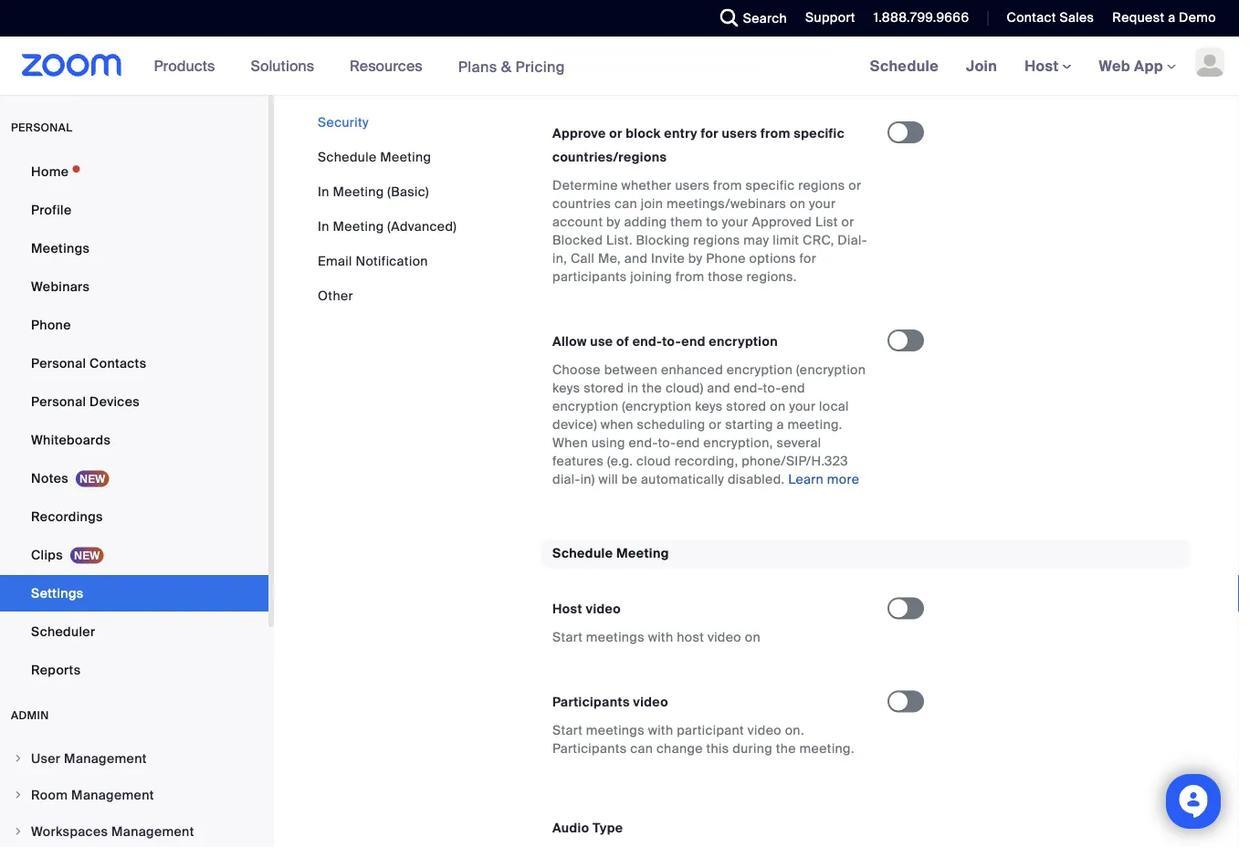 Task type: vqa. For each thing, say whether or not it's contained in the screenshot.
rightmost (encryption
yes



Task type: locate. For each thing, give the bounding box(es) containing it.
users
[[722, 125, 758, 142], [676, 177, 710, 194]]

with inside "start meetings with participant video on. participants can change this during the meeting."
[[648, 723, 674, 739]]

meeting up (basic) in the top of the page
[[380, 148, 432, 165]]

end up enhanced
[[682, 333, 706, 350]]

0 vertical spatial meetings
[[598, 60, 656, 77]]

phone down webinars
[[31, 317, 71, 333]]

1 vertical spatial specific
[[746, 177, 795, 194]]

joining
[[553, 60, 594, 77], [631, 268, 672, 285]]

and down enhanced
[[707, 380, 731, 396]]

0 vertical spatial in
[[318, 183, 330, 200]]

with up change
[[648, 723, 674, 739]]

schedule inside schedule link
[[870, 56, 939, 75]]

participant
[[677, 723, 745, 739]]

in down schedule meeting link
[[318, 183, 330, 200]]

features
[[553, 453, 604, 470]]

can left join
[[615, 195, 638, 212]]

for right entry
[[701, 125, 719, 142]]

video
[[586, 601, 621, 618], [708, 629, 742, 646], [633, 694, 669, 711], [748, 723, 782, 739]]

automatically
[[641, 471, 725, 488]]

a
[[1169, 9, 1176, 26], [777, 416, 785, 433]]

0 vertical spatial specific
[[794, 125, 845, 142]]

meetings for participants
[[586, 723, 645, 739]]

1 vertical spatial management
[[71, 787, 154, 804]]

several
[[777, 434, 822, 451]]

0 vertical spatial phone
[[706, 250, 746, 267]]

between
[[605, 361, 658, 378]]

stored up starting
[[727, 398, 767, 415]]

host inside meetings navigation
[[1025, 56, 1063, 75]]

authenticate
[[708, 41, 787, 58]]

right image inside 'workspaces management' menu item
[[13, 827, 24, 838]]

schedule inside schedule meeting element
[[553, 545, 613, 562]]

end- up 'cloud'
[[629, 434, 658, 451]]

2 personal from the top
[[31, 393, 86, 410]]

1 horizontal spatial regions
[[799, 177, 846, 194]]

the down the on.
[[776, 741, 797, 758]]

0 horizontal spatial host
[[553, 601, 583, 618]]

1 right image from the top
[[13, 790, 24, 801]]

crc,
[[803, 232, 835, 248]]

audio
[[553, 820, 590, 837]]

1 vertical spatial with
[[648, 723, 674, 739]]

1 horizontal spatial keys
[[695, 398, 723, 415]]

0 vertical spatial participants
[[579, 41, 654, 58]]

by
[[607, 213, 621, 230], [689, 250, 703, 267]]

invite
[[651, 250, 685, 267]]

the
[[642, 380, 663, 396], [776, 741, 797, 758]]

recordings
[[31, 508, 103, 525]]

1 horizontal spatial for
[[800, 250, 817, 267]]

stored left in
[[584, 380, 624, 396]]

0 vertical spatial users
[[722, 125, 758, 142]]

be
[[622, 471, 638, 488]]

personal devices link
[[0, 384, 269, 420]]

2 in from the top
[[318, 218, 330, 235]]

1 horizontal spatial the
[[776, 741, 797, 758]]

reports link
[[0, 652, 269, 689]]

schedule down the 1.888.799.9666
[[870, 56, 939, 75]]

them
[[671, 213, 703, 230]]

menu bar containing security
[[318, 113, 457, 305]]

joining inside the participants need to authenticate prior to joining meetings from web client
[[553, 60, 594, 77]]

participants down call
[[553, 268, 627, 285]]

0 horizontal spatial on
[[745, 629, 761, 646]]

right image inside room management menu item
[[13, 790, 24, 801]]

dial-
[[553, 471, 581, 488]]

0 horizontal spatial a
[[777, 416, 785, 433]]

0 horizontal spatial and
[[625, 250, 648, 267]]

and down list.
[[625, 250, 648, 267]]

users inside approve or block entry for users from specific countries/regions
[[722, 125, 758, 142]]

meetings for host
[[586, 629, 645, 646]]

0 vertical spatial schedule
[[870, 56, 939, 75]]

1 horizontal spatial to
[[706, 213, 719, 230]]

resources
[[350, 56, 423, 75]]

0 horizontal spatial schedule meeting
[[318, 148, 432, 165]]

to down meetings/webinars on the top right of the page
[[706, 213, 719, 230]]

devices
[[90, 393, 140, 410]]

product information navigation
[[140, 37, 579, 96]]

1 horizontal spatial schedule meeting
[[553, 545, 669, 562]]

0 vertical spatial with
[[648, 629, 674, 646]]

in,
[[553, 250, 568, 267]]

to- up enhanced
[[663, 333, 682, 350]]

specific down prior
[[794, 125, 845, 142]]

2 horizontal spatial schedule
[[870, 56, 939, 75]]

the inside "start meetings with participant video on. participants can change this during the meeting."
[[776, 741, 797, 758]]

management up workspaces management
[[71, 787, 154, 804]]

participants
[[553, 694, 630, 711], [553, 741, 627, 758]]

0 vertical spatial schedule meeting
[[318, 148, 432, 165]]

1 vertical spatial personal
[[31, 393, 86, 410]]

0 horizontal spatial for
[[701, 125, 719, 142]]

2 horizontal spatial on
[[790, 195, 806, 212]]

can left change
[[631, 741, 653, 758]]

management up room management
[[64, 751, 147, 767]]

right image
[[13, 754, 24, 765]]

(e.g.
[[608, 453, 633, 470]]

schedule
[[870, 56, 939, 75], [318, 148, 377, 165], [553, 545, 613, 562]]

during
[[733, 741, 773, 758]]

participants inside determine whether users from specific regions or countries can join meetings/webinars on your account by adding them to your approved list or blocked list. blocking regions may limit crc, dial- in, call me, and invite by phone options for participants joining from those regions.
[[553, 268, 627, 285]]

start down the participants video
[[553, 723, 583, 739]]

meeting down "be"
[[617, 545, 669, 562]]

0 vertical spatial right image
[[13, 790, 24, 801]]

meeting.
[[788, 416, 843, 433], [800, 741, 855, 758]]

a left demo
[[1169, 9, 1176, 26]]

end- right of
[[633, 333, 663, 350]]

2 vertical spatial on
[[745, 629, 761, 646]]

schedule meeting up in meeting (basic) link
[[318, 148, 432, 165]]

1 horizontal spatial phone
[[706, 250, 746, 267]]

stored
[[584, 380, 624, 396], [727, 398, 767, 415]]

1 vertical spatial a
[[777, 416, 785, 433]]

start inside "start meetings with participant video on. participants can change this during the meeting."
[[553, 723, 583, 739]]

start down host video
[[553, 629, 583, 646]]

video up 'during'
[[748, 723, 782, 739]]

meeting for the in meeting (advanced) link
[[333, 218, 384, 235]]

2 right image from the top
[[13, 827, 24, 838]]

1 vertical spatial in
[[318, 218, 330, 235]]

1 horizontal spatial a
[[1169, 9, 1176, 26]]

1 with from the top
[[648, 629, 674, 646]]

start meetings with participant video on. participants can change this during the meeting.
[[553, 723, 855, 758]]

1 vertical spatial meetings
[[586, 629, 645, 646]]

room
[[31, 787, 68, 804]]

room management
[[31, 787, 154, 804]]

on right host
[[745, 629, 761, 646]]

participants video
[[553, 694, 669, 711]]

regions
[[799, 177, 846, 194], [694, 232, 741, 248]]

0 vertical spatial by
[[607, 213, 621, 230]]

schedule up host video
[[553, 545, 613, 562]]

meeting down schedule meeting link
[[333, 183, 384, 200]]

security link
[[318, 114, 369, 131]]

0 vertical spatial meeting.
[[788, 416, 843, 433]]

encryption up starting
[[727, 361, 793, 378]]

join link
[[953, 37, 1012, 95]]

0 vertical spatial on
[[790, 195, 806, 212]]

your down meetings/webinars on the top right of the page
[[722, 213, 749, 230]]

management down room management menu item
[[111, 824, 194, 841]]

to- down scheduling
[[658, 434, 677, 451]]

in up email
[[318, 218, 330, 235]]

web app button
[[1100, 56, 1177, 75]]

1 vertical spatial on
[[770, 398, 786, 415]]

encryption up device)
[[553, 398, 619, 415]]

keys
[[553, 380, 581, 396], [695, 398, 723, 415]]

1 vertical spatial the
[[776, 741, 797, 758]]

to right prior
[[823, 41, 835, 58]]

the participants need to authenticate prior to joining meetings from web client
[[553, 41, 835, 77]]

users up them
[[676, 177, 710, 194]]

regions up list
[[799, 177, 846, 194]]

personal up whiteboards
[[31, 393, 86, 410]]

your left local
[[790, 398, 816, 415]]

personal
[[31, 355, 86, 372], [31, 393, 86, 410]]

meetings inside "start meetings with participant video on. participants can change this during the meeting."
[[586, 723, 645, 739]]

1 vertical spatial start
[[553, 723, 583, 739]]

in meeting (basic)
[[318, 183, 429, 200]]

1.888.799.9666
[[874, 9, 970, 26]]

1 vertical spatial participants
[[553, 268, 627, 285]]

email notification
[[318, 253, 428, 270]]

request
[[1113, 9, 1165, 26]]

host for host
[[1025, 56, 1063, 75]]

2 vertical spatial to-
[[658, 434, 677, 451]]

2 with from the top
[[648, 723, 674, 739]]

2 start from the top
[[553, 723, 583, 739]]

meeting. inside "start meetings with participant video on. participants can change this during the meeting."
[[800, 741, 855, 758]]

products button
[[154, 37, 223, 95]]

the inside the choose between enhanced encryption (encryption keys stored in the cloud) and end-to-end encryption (encryption keys stored on your local device) when scheduling or starting a meeting. when using end-to-end encryption, several features (e.g. cloud recording, phone/sip/h.323 dial-in) will be automatically disabled.
[[642, 380, 663, 396]]

0 vertical spatial end-
[[633, 333, 663, 350]]

1 vertical spatial joining
[[631, 268, 672, 285]]

profile picture image
[[1196, 48, 1225, 77]]

when
[[601, 416, 634, 433]]

0 vertical spatial and
[[625, 250, 648, 267]]

0 horizontal spatial the
[[642, 380, 663, 396]]

or inside the choose between enhanced encryption (encryption keys stored in the cloud) and end-to-end encryption (encryption keys stored on your local device) when scheduling or starting a meeting. when using end-to-end encryption, several features (e.g. cloud recording, phone/sip/h.323 dial-in) will be automatically disabled.
[[709, 416, 722, 433]]

0 vertical spatial encryption
[[709, 333, 778, 350]]

banner
[[0, 37, 1240, 96]]

0 vertical spatial personal
[[31, 355, 86, 372]]

on inside the choose between enhanced encryption (encryption keys stored in the cloud) and end-to-end encryption (encryption keys stored on your local device) when scheduling or starting a meeting. when using end-to-end encryption, several features (e.g. cloud recording, phone/sip/h.323 dial-in) will be automatically disabled.
[[770, 398, 786, 415]]

right image
[[13, 790, 24, 801], [13, 827, 24, 838]]

meetings
[[31, 240, 90, 257]]

right image left workspaces
[[13, 827, 24, 838]]

start for start meetings with participant video on. participants can change this during the meeting.
[[553, 723, 583, 739]]

encryption up enhanced
[[709, 333, 778, 350]]

end
[[682, 333, 706, 350], [782, 380, 806, 396], [677, 434, 700, 451]]

phone inside personal menu menu
[[31, 317, 71, 333]]

1 personal from the top
[[31, 355, 86, 372]]

on up approved
[[790, 195, 806, 212]]

0 horizontal spatial keys
[[553, 380, 581, 396]]

admin
[[11, 709, 49, 723]]

of
[[617, 333, 630, 350]]

schedule link
[[857, 37, 953, 95]]

participants right the
[[579, 41, 654, 58]]

1 vertical spatial keys
[[695, 398, 723, 415]]

may
[[744, 232, 770, 248]]

0 vertical spatial (encryption
[[797, 361, 866, 378]]

1 horizontal spatial host
[[1025, 56, 1063, 75]]

meeting up the email notification link
[[333, 218, 384, 235]]

joining down the
[[553, 60, 594, 77]]

with for host
[[648, 629, 674, 646]]

phone up 'those'
[[706, 250, 746, 267]]

end up several
[[782, 380, 806, 396]]

0 horizontal spatial joining
[[553, 60, 594, 77]]

personal up personal devices
[[31, 355, 86, 372]]

to
[[692, 41, 705, 58], [823, 41, 835, 58], [706, 213, 719, 230]]

2 vertical spatial management
[[111, 824, 194, 841]]

meetings up 'block'
[[598, 60, 656, 77]]

keys down choose
[[553, 380, 581, 396]]

starting
[[726, 416, 774, 433]]

1 vertical spatial meeting.
[[800, 741, 855, 758]]

regions down them
[[694, 232, 741, 248]]

banner containing products
[[0, 37, 1240, 96]]

to- up starting
[[763, 380, 782, 396]]

determine whether users from specific regions or countries can join meetings/webinars on your account by adding them to your approved list or blocked list. blocking regions may limit crc, dial- in, call me, and invite by phone options for participants joining from those regions.
[[553, 177, 868, 285]]

1 vertical spatial participants
[[553, 741, 627, 758]]

1 in from the top
[[318, 183, 330, 200]]

1 start from the top
[[553, 629, 583, 646]]

right image for workspaces management
[[13, 827, 24, 838]]

0 horizontal spatial (encryption
[[622, 398, 692, 415]]

the right in
[[642, 380, 663, 396]]

for down crc,
[[800, 250, 817, 267]]

end- up starting
[[734, 380, 763, 396]]

1 vertical spatial right image
[[13, 827, 24, 838]]

2 vertical spatial schedule
[[553, 545, 613, 562]]

on up starting
[[770, 398, 786, 415]]

meetings down host video
[[586, 629, 645, 646]]

0 vertical spatial participants
[[553, 694, 630, 711]]

management for user management
[[64, 751, 147, 767]]

1 horizontal spatial joining
[[631, 268, 672, 285]]

0 vertical spatial for
[[701, 125, 719, 142]]

meeting. up several
[[788, 416, 843, 433]]

host inside schedule meeting element
[[553, 601, 583, 618]]

encryption,
[[704, 434, 774, 451]]

meeting
[[380, 148, 432, 165], [333, 183, 384, 200], [333, 218, 384, 235], [617, 545, 669, 562]]

contact sales
[[1007, 9, 1095, 26]]

1.888.799.9666 button up schedule link
[[874, 9, 970, 26]]

webinars link
[[0, 269, 269, 305]]

management for workspaces management
[[111, 824, 194, 841]]

1 horizontal spatial and
[[707, 380, 731, 396]]

specific up approved
[[746, 177, 795, 194]]

1 vertical spatial can
[[631, 741, 653, 758]]

contacts
[[90, 355, 147, 372]]

(encryption up local
[[797, 361, 866, 378]]

1 horizontal spatial on
[[770, 398, 786, 415]]

video right host
[[708, 629, 742, 646]]

schedule down security
[[318, 148, 377, 165]]

meetings navigation
[[857, 37, 1240, 96]]

1 vertical spatial host
[[553, 601, 583, 618]]

0 vertical spatial the
[[642, 380, 663, 396]]

end down scheduling
[[677, 434, 700, 451]]

with left host
[[648, 629, 674, 646]]

1 horizontal spatial by
[[689, 250, 703, 267]]

meetings down the participants video
[[586, 723, 645, 739]]

2 vertical spatial meetings
[[586, 723, 645, 739]]

0 vertical spatial a
[[1169, 9, 1176, 26]]

contact sales link
[[994, 0, 1099, 37], [1007, 9, 1095, 26]]

meeting. down the on.
[[800, 741, 855, 758]]

0 vertical spatial host
[[1025, 56, 1063, 75]]

1 vertical spatial phone
[[31, 317, 71, 333]]

room management menu item
[[0, 778, 269, 813]]

keys down cloud)
[[695, 398, 723, 415]]

end-
[[633, 333, 663, 350], [734, 380, 763, 396], [629, 434, 658, 451]]

menu bar
[[318, 113, 457, 305]]

1 vertical spatial (encryption
[[622, 398, 692, 415]]

approved
[[752, 213, 812, 230]]

a up several
[[777, 416, 785, 433]]

2 vertical spatial your
[[790, 398, 816, 415]]

solutions
[[251, 56, 314, 75]]

to up web
[[692, 41, 705, 58]]

2 participants from the top
[[553, 741, 627, 758]]

(encryption up scheduling
[[622, 398, 692, 415]]

pricing
[[516, 57, 565, 76]]

choose between enhanced encryption (encryption keys stored in the cloud) and end-to-end encryption (encryption keys stored on your local device) when scheduling or starting a meeting. when using end-to-end encryption, several features (e.g. cloud recording, phone/sip/h.323 dial-in) will be automatically disabled.
[[553, 361, 866, 488]]

0 vertical spatial can
[[615, 195, 638, 212]]

with for participant
[[648, 723, 674, 739]]

0 vertical spatial joining
[[553, 60, 594, 77]]

by up list.
[[607, 213, 621, 230]]

schedule meeting up host video
[[553, 545, 669, 562]]

1 vertical spatial users
[[676, 177, 710, 194]]

joining down invite
[[631, 268, 672, 285]]

personal for personal contacts
[[31, 355, 86, 372]]

other link
[[318, 287, 354, 304]]

this
[[707, 741, 730, 758]]

1 vertical spatial schedule
[[318, 148, 377, 165]]

meeting for in meeting (basic) link
[[333, 183, 384, 200]]

users right entry
[[722, 125, 758, 142]]

by right invite
[[689, 250, 703, 267]]

personal for personal devices
[[31, 393, 86, 410]]

schedule meeting element
[[542, 540, 1191, 848]]

1 vertical spatial stored
[[727, 398, 767, 415]]

right image for room management
[[13, 790, 24, 801]]

0 vertical spatial start
[[553, 629, 583, 646]]

1 vertical spatial for
[[800, 250, 817, 267]]

settings link
[[0, 576, 269, 612]]

from
[[660, 60, 689, 77], [761, 125, 791, 142], [714, 177, 743, 194], [676, 268, 705, 285]]

right image left room
[[13, 790, 24, 801]]

specific inside approve or block entry for users from specific countries/regions
[[794, 125, 845, 142]]

your up list
[[810, 195, 836, 212]]

and
[[625, 250, 648, 267], [707, 380, 731, 396]]

support
[[806, 9, 856, 26]]

0 horizontal spatial stored
[[584, 380, 624, 396]]



Task type: describe. For each thing, give the bounding box(es) containing it.
host button
[[1025, 56, 1072, 75]]

1 vertical spatial your
[[722, 213, 749, 230]]

start for start meetings with host video on
[[553, 629, 583, 646]]

plans & pricing
[[458, 57, 565, 76]]

user management menu item
[[0, 742, 269, 777]]

on inside determine whether users from specific regions or countries can join meetings/webinars on your account by adding them to your approved list or blocked list. blocking regions may limit crc, dial- in, call me, and invite by phone options for participants joining from those regions.
[[790, 195, 806, 212]]

in meeting (basic) link
[[318, 183, 429, 200]]

&
[[501, 57, 512, 76]]

call
[[571, 250, 595, 267]]

user management
[[31, 751, 147, 767]]

will
[[599, 471, 619, 488]]

notes link
[[0, 460, 269, 497]]

meeting for schedule meeting link
[[380, 148, 432, 165]]

account
[[553, 213, 603, 230]]

learn
[[789, 471, 824, 488]]

clips
[[31, 547, 63, 564]]

for inside determine whether users from specific regions or countries can join meetings/webinars on your account by adding them to your approved list or blocked list. blocking regions may limit crc, dial- in, call me, and invite by phone options for participants joining from those regions.
[[800, 250, 817, 267]]

scheduler link
[[0, 614, 269, 651]]

users inside determine whether users from specific regions or countries can join meetings/webinars on your account by adding them to your approved list or blocked list. blocking regions may limit crc, dial- in, call me, and invite by phone options for participants joining from those regions.
[[676, 177, 710, 194]]

0 vertical spatial stored
[[584, 380, 624, 396]]

specific inside determine whether users from specific regions or countries can join meetings/webinars on your account by adding them to your approved list or blocked list. blocking regions may limit crc, dial- in, call me, and invite by phone options for participants joining from those regions.
[[746, 177, 795, 194]]

countries/regions
[[553, 148, 667, 165]]

contact
[[1007, 9, 1057, 26]]

web app
[[1100, 56, 1164, 75]]

your inside the choose between enhanced encryption (encryption keys stored in the cloud) and end-to-end encryption (encryption keys stored on your local device) when scheduling or starting a meeting. when using end-to-end encryption, several features (e.g. cloud recording, phone/sip/h.323 dial-in) will be automatically disabled.
[[790, 398, 816, 415]]

schedule meeting link
[[318, 148, 432, 165]]

0 horizontal spatial schedule
[[318, 148, 377, 165]]

allow
[[553, 333, 587, 350]]

meetings link
[[0, 230, 269, 267]]

0 vertical spatial your
[[810, 195, 836, 212]]

enhanced
[[661, 361, 724, 378]]

need
[[657, 41, 689, 58]]

0 vertical spatial end
[[682, 333, 706, 350]]

choose
[[553, 361, 601, 378]]

meetings inside the participants need to authenticate prior to joining meetings from web client
[[598, 60, 656, 77]]

on inside schedule meeting element
[[745, 629, 761, 646]]

demo
[[1180, 9, 1217, 26]]

change
[[657, 741, 703, 758]]

countries
[[553, 195, 612, 212]]

sales
[[1060, 9, 1095, 26]]

security
[[318, 114, 369, 131]]

type
[[593, 820, 624, 837]]

web
[[1100, 56, 1131, 75]]

in)
[[581, 471, 595, 488]]

web
[[692, 60, 718, 77]]

cloud)
[[666, 380, 704, 396]]

scheduling
[[637, 416, 706, 433]]

use
[[590, 333, 614, 350]]

in for in meeting (advanced)
[[318, 218, 330, 235]]

2 vertical spatial end-
[[629, 434, 658, 451]]

the
[[553, 41, 576, 58]]

approve or block entry for users from specific countries/regions
[[553, 125, 845, 165]]

(basic)
[[388, 183, 429, 200]]

1 vertical spatial end-
[[734, 380, 763, 396]]

phone inside determine whether users from specific regions or countries can join meetings/webinars on your account by adding them to your approved list or blocked list. blocking regions may limit crc, dial- in, call me, and invite by phone options for participants joining from those regions.
[[706, 250, 746, 267]]

1 vertical spatial encryption
[[727, 361, 793, 378]]

to inside determine whether users from specific regions or countries can join meetings/webinars on your account by adding them to your approved list or blocked list. blocking regions may limit crc, dial- in, call me, and invite by phone options for participants joining from those regions.
[[706, 213, 719, 230]]

1 vertical spatial to-
[[763, 380, 782, 396]]

whether
[[622, 177, 672, 194]]

admin menu menu
[[0, 742, 269, 848]]

home
[[31, 163, 69, 180]]

or inside approve or block entry for users from specific countries/regions
[[610, 125, 623, 142]]

for inside approve or block entry for users from specific countries/regions
[[701, 125, 719, 142]]

participants inside the participants need to authenticate prior to joining meetings from web client
[[579, 41, 654, 58]]

in
[[628, 380, 639, 396]]

can inside determine whether users from specific regions or countries can join meetings/webinars on your account by adding them to your approved list or blocked list. blocking regions may limit crc, dial- in, call me, and invite by phone options for participants joining from those regions.
[[615, 195, 638, 212]]

blocking
[[636, 232, 690, 248]]

phone link
[[0, 307, 269, 344]]

1 horizontal spatial (encryption
[[797, 361, 866, 378]]

entry
[[665, 125, 698, 142]]

adding
[[624, 213, 667, 230]]

phone/sip/h.323
[[742, 453, 849, 470]]

local
[[820, 398, 850, 415]]

learn more
[[789, 471, 860, 488]]

meetings/webinars
[[667, 195, 787, 212]]

host
[[677, 629, 705, 646]]

workspaces
[[31, 824, 108, 841]]

clips link
[[0, 537, 269, 574]]

(advanced)
[[388, 218, 457, 235]]

video up start meetings with host video on
[[586, 601, 621, 618]]

scheduler
[[31, 624, 95, 640]]

learn more link
[[789, 471, 860, 488]]

0 vertical spatial to-
[[663, 333, 682, 350]]

can inside "start meetings with participant video on. participants can change this during the meeting."
[[631, 741, 653, 758]]

from inside the participants need to authenticate prior to joining meetings from web client
[[660, 60, 689, 77]]

plans
[[458, 57, 498, 76]]

1 vertical spatial end
[[782, 380, 806, 396]]

workspaces management menu item
[[0, 815, 269, 848]]

video up change
[[633, 694, 669, 711]]

more
[[828, 471, 860, 488]]

personal devices
[[31, 393, 140, 410]]

solutions button
[[251, 37, 323, 95]]

host video
[[553, 601, 621, 618]]

and inside the choose between enhanced encryption (encryption keys stored in the cloud) and end-to-end encryption (encryption keys stored on your local device) when scheduling or starting a meeting. when using end-to-end encryption, several features (e.g. cloud recording, phone/sip/h.323 dial-in) will be automatically disabled.
[[707, 380, 731, 396]]

participants inside "start meetings with participant video on. participants can change this during the meeting."
[[553, 741, 627, 758]]

user
[[31, 751, 61, 767]]

using
[[592, 434, 626, 451]]

list
[[816, 213, 839, 230]]

zoom logo image
[[22, 54, 122, 77]]

personal contacts link
[[0, 345, 269, 382]]

0 horizontal spatial regions
[[694, 232, 741, 248]]

notes
[[31, 470, 69, 487]]

other
[[318, 287, 354, 304]]

host for host video
[[553, 601, 583, 618]]

allow use of end-to-end encryption
[[553, 333, 778, 350]]

2 vertical spatial end
[[677, 434, 700, 451]]

options
[[750, 250, 797, 267]]

request a demo
[[1113, 9, 1217, 26]]

blocked
[[553, 232, 603, 248]]

personal contacts
[[31, 355, 147, 372]]

in for in meeting (basic)
[[318, 183, 330, 200]]

device)
[[553, 416, 598, 433]]

0 horizontal spatial by
[[607, 213, 621, 230]]

meeting. inside the choose between enhanced encryption (encryption keys stored in the cloud) and end-to-end encryption (encryption keys stored on your local device) when scheduling or starting a meeting. when using end-to-end encryption, several features (e.g. cloud recording, phone/sip/h.323 dial-in) will be automatically disabled.
[[788, 416, 843, 433]]

app
[[1135, 56, 1164, 75]]

2 horizontal spatial to
[[823, 41, 835, 58]]

1.888.799.9666 button up "join"
[[860, 0, 974, 37]]

settings
[[31, 585, 84, 602]]

management for room management
[[71, 787, 154, 804]]

1 vertical spatial schedule meeting
[[553, 545, 669, 562]]

in meeting (advanced)
[[318, 218, 457, 235]]

joining inside determine whether users from specific regions or countries can join meetings/webinars on your account by adding them to your approved list or blocked list. blocking regions may limit crc, dial- in, call me, and invite by phone options for participants joining from those regions.
[[631, 268, 672, 285]]

2 vertical spatial encryption
[[553, 398, 619, 415]]

a inside the choose between enhanced encryption (encryption keys stored in the cloud) and end-to-end encryption (encryption keys stored on your local device) when scheduling or starting a meeting. when using end-to-end encryption, several features (e.g. cloud recording, phone/sip/h.323 dial-in) will be automatically disabled.
[[777, 416, 785, 433]]

me,
[[598, 250, 621, 267]]

reports
[[31, 662, 81, 679]]

1 participants from the top
[[553, 694, 630, 711]]

1 vertical spatial by
[[689, 250, 703, 267]]

dial-
[[838, 232, 868, 248]]

join
[[641, 195, 664, 212]]

webinars
[[31, 278, 90, 295]]

whiteboards link
[[0, 422, 269, 459]]

recording,
[[675, 453, 739, 470]]

personal menu menu
[[0, 153, 269, 691]]

video inside "start meetings with participant video on. participants can change this during the meeting."
[[748, 723, 782, 739]]

and inside determine whether users from specific regions or countries can join meetings/webinars on your account by adding them to your approved list or blocked list. blocking regions may limit crc, dial- in, call me, and invite by phone options for participants joining from those regions.
[[625, 250, 648, 267]]

workspaces management
[[31, 824, 194, 841]]

from inside approve or block entry for users from specific countries/regions
[[761, 125, 791, 142]]

notification
[[356, 253, 428, 270]]

limit
[[773, 232, 800, 248]]

approve
[[553, 125, 606, 142]]

0 horizontal spatial to
[[692, 41, 705, 58]]



